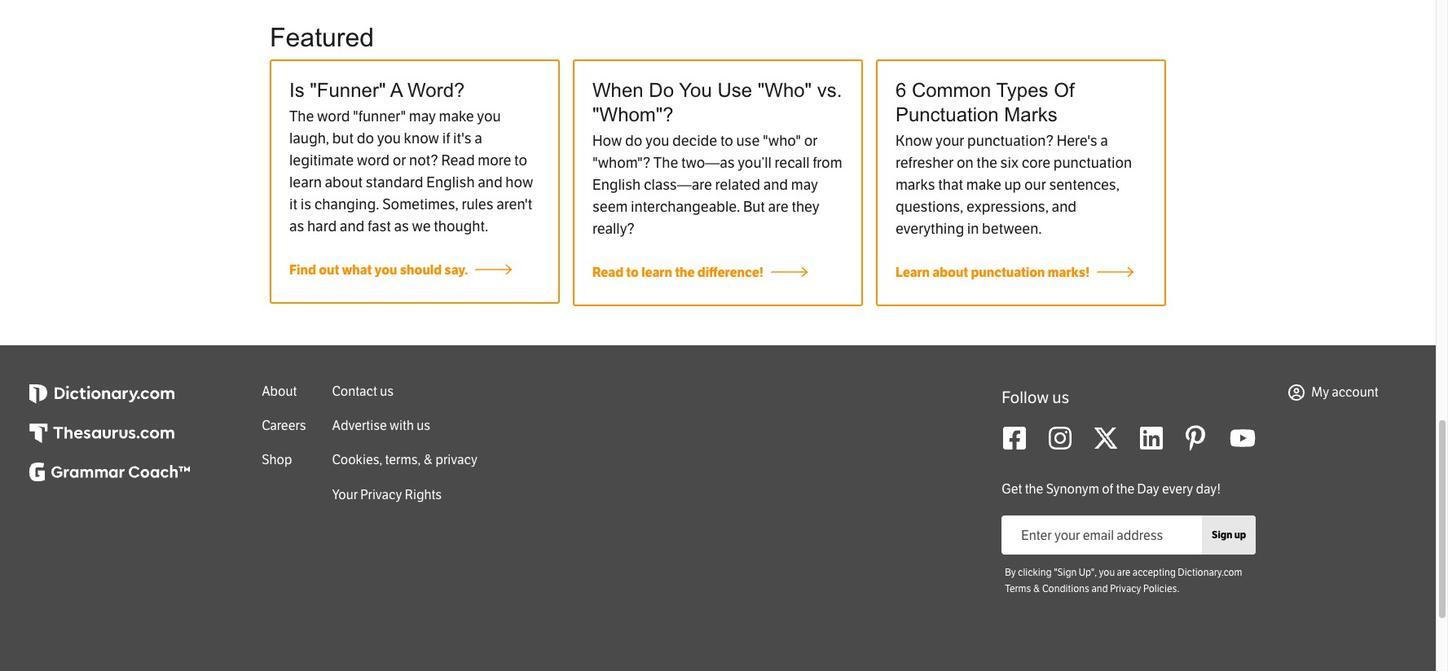 Task type: describe. For each thing, give the bounding box(es) containing it.
and down more
[[478, 174, 503, 192]]

english inside is "funner" a word? the word "funner" may make you laugh, but do you know if it's a legitimate word or not? read more to learn about standard english and how it is changing. sometimes, rules aren't as hard and fast as we thought.
[[427, 174, 475, 192]]

english inside when do you use "who" vs. "whom"? how do you decide to use "who" or "whom"? the two—as you'll recall from english class—are related and may seem interchangeable. but are they really?
[[593, 176, 641, 194]]

find out what you should say.
[[289, 263, 468, 278]]

out
[[319, 263, 339, 278]]

you right what
[[375, 263, 397, 278]]

punctuation?
[[968, 132, 1054, 150]]

instagram image
[[1048, 425, 1074, 452]]

you'll
[[738, 154, 772, 172]]

every
[[1163, 482, 1194, 497]]

interchangeable.
[[631, 198, 741, 216]]

laugh,
[[289, 130, 329, 148]]

contact us link
[[332, 384, 394, 400]]

find out what you should say. link
[[289, 263, 512, 278]]

on
[[957, 154, 974, 172]]

1 horizontal spatial about
[[933, 265, 969, 281]]

word?
[[408, 79, 465, 101]]

contact us
[[332, 384, 394, 400]]

learn about punctuation marks!
[[896, 265, 1090, 281]]

are inside by clicking "sign up", you are accepting dictionary.com terms & conditions and privacy policies.
[[1117, 567, 1131, 579]]

should
[[400, 263, 442, 278]]

we
[[412, 218, 431, 236]]

changing.
[[314, 196, 379, 214]]

make inside is "funner" a word? the word "funner" may make you laugh, but do you know if it's a legitimate word or not? read more to learn about standard english and how it is changing. sometimes, rules aren't as hard and fast as we thought.
[[439, 108, 474, 126]]

is
[[301, 196, 311, 214]]

may inside when do you use "who" vs. "whom"? how do you decide to use "who" or "whom"? the two—as you'll recall from english class—are related and may seem interchangeable. but are they really?
[[791, 176, 818, 194]]

Enter your email address text field
[[1002, 521, 1203, 550]]

do inside when do you use "who" vs. "whom"? how do you decide to use "who" or "whom"? the two—as you'll recall from english class—are related and may seem interchangeable. but are they really?
[[625, 132, 643, 150]]

1 horizontal spatial learn
[[642, 265, 673, 281]]

to inside is "funner" a word? the word "funner" may make you laugh, but do you know if it's a legitimate word or not? read more to learn about standard english and how it is changing. sometimes, rules aren't as hard and fast as we thought.
[[515, 152, 528, 170]]

& inside by clicking "sign up", you are accepting dictionary.com terms & conditions and privacy policies.
[[1034, 584, 1041, 595]]

my
[[1312, 385, 1330, 401]]

read to learn the difference!
[[593, 265, 764, 281]]

synonym
[[1047, 482, 1100, 497]]

what
[[342, 263, 372, 278]]

https://www.dictionary.com image
[[29, 385, 174, 405]]

when
[[593, 79, 644, 101]]

read inside is "funner" a word? the word "funner" may make you laugh, but do you know if it's a legitimate word or not? read more to learn about standard english and how it is changing. sometimes, rules aren't as hard and fast as we thought.
[[442, 152, 475, 170]]

featured
[[270, 23, 374, 52]]

it's
[[453, 130, 472, 148]]

careers
[[262, 419, 306, 434]]

of
[[1102, 482, 1114, 497]]

are inside when do you use "who" vs. "whom"? how do you decide to use "who" or "whom"? the two—as you'll recall from english class—are related and may seem interchangeable. but are they really?
[[768, 198, 789, 216]]

get
[[1002, 482, 1023, 497]]

marks
[[1005, 104, 1058, 126]]

difference!
[[698, 265, 764, 281]]

the right of
[[1117, 482, 1135, 497]]

"who"
[[763, 132, 801, 150]]

1 horizontal spatial word
[[357, 152, 390, 170]]

here's
[[1057, 132, 1098, 150]]

https://www.thesaurus.com image
[[29, 424, 174, 444]]

0 horizontal spatial word
[[317, 108, 350, 126]]

sign
[[1212, 530, 1233, 541]]

marks!
[[1048, 265, 1090, 281]]

you down "funner" at the left top of the page
[[377, 130, 401, 148]]

up inside 6 common types of punctuation marks know your punctuation? here's a refresher on the six core punctuation marks that make up our sentences, questions, expressions, and everything in between.
[[1005, 176, 1022, 194]]

dictionary.com
[[1178, 567, 1243, 579]]

the inside when do you use "who" vs. "whom"? how do you decide to use "who" or "whom"? the two—as you'll recall from english class—are related and may seem interchangeable. but are they really?
[[654, 154, 679, 172]]

0 horizontal spatial &
[[424, 453, 433, 468]]

terms
[[1006, 584, 1032, 595]]

really?
[[593, 220, 635, 238]]

about
[[262, 384, 297, 400]]

your
[[936, 132, 965, 150]]

a
[[390, 79, 402, 101]]

sentences,
[[1050, 176, 1120, 194]]

of
[[1054, 79, 1075, 101]]

or inside when do you use "who" vs. "whom"? how do you decide to use "who" or "whom"? the two—as you'll recall from english class—are related and may seem interchangeable. but are they really?
[[804, 132, 818, 150]]

terms,
[[385, 453, 421, 468]]

with
[[390, 419, 414, 434]]

privacy inside button
[[361, 488, 402, 503]]

in
[[968, 220, 980, 238]]

between.
[[983, 220, 1043, 238]]

make inside 6 common types of punctuation marks know your punctuation? here's a refresher on the six core punctuation marks that make up our sentences, questions, expressions, and everything in between.
[[967, 176, 1002, 194]]

standard
[[366, 174, 424, 192]]

know
[[896, 132, 933, 150]]

rules
[[462, 196, 494, 214]]

terms & conditions and privacy policies. link
[[1006, 584, 1180, 595]]

vs.
[[818, 79, 843, 101]]

and inside when do you use "who" vs. "whom"? how do you decide to use "who" or "whom"? the two—as you'll recall from english class—are related and may seem interchangeable. but are they really?
[[764, 176, 788, 194]]

linkedin image
[[1139, 425, 1165, 452]]

1 horizontal spatial read
[[593, 265, 624, 281]]

decide
[[673, 132, 718, 150]]

day
[[1138, 482, 1160, 497]]

advertise
[[332, 419, 387, 434]]

but
[[744, 198, 765, 216]]

say.
[[445, 263, 468, 278]]

up",
[[1079, 567, 1098, 579]]

1 horizontal spatial us
[[417, 419, 431, 434]]

about link
[[262, 384, 297, 400]]

and inside by clicking "sign up", you are accepting dictionary.com terms & conditions and privacy policies.
[[1092, 584, 1109, 595]]

cookies, terms, & privacy link
[[332, 453, 478, 468]]

about inside is "funner" a word? the word "funner" may make you laugh, but do you know if it's a legitimate word or not? read more to learn about standard english and how it is changing. sometimes, rules aren't as hard and fast as we thought.
[[325, 174, 363, 192]]

advertise with us
[[332, 419, 431, 434]]

but
[[332, 130, 354, 148]]

sign up button
[[1203, 516, 1257, 555]]

"sign
[[1054, 567, 1077, 579]]

refresher
[[896, 154, 954, 172]]

us for contact us
[[380, 384, 394, 400]]

you inside by clicking "sign up", you are accepting dictionary.com terms & conditions and privacy policies.
[[1100, 567, 1115, 579]]

my account
[[1312, 385, 1379, 401]]

twitter image
[[1094, 425, 1120, 452]]

cookies,
[[332, 453, 383, 468]]

or inside is "funner" a word? the word "funner" may make you laugh, but do you know if it's a legitimate word or not? read more to learn about standard english and how it is changing. sometimes, rules aren't as hard and fast as we thought.
[[393, 152, 406, 170]]

youtube image
[[1231, 425, 1257, 452]]

contact
[[332, 384, 377, 400]]

seem
[[593, 198, 628, 216]]

follow
[[1002, 388, 1049, 408]]

six
[[1001, 154, 1019, 172]]



Task type: vqa. For each thing, say whether or not it's contained in the screenshot.
this
no



Task type: locate. For each thing, give the bounding box(es) containing it.
0 vertical spatial may
[[409, 108, 436, 126]]

1 horizontal spatial the
[[654, 154, 679, 172]]

pinterest image
[[1185, 425, 1211, 452]]

recall
[[775, 154, 810, 172]]

get the synonym of the day every day!
[[1002, 482, 1222, 497]]

privacy right your
[[361, 488, 402, 503]]

the right the on
[[977, 154, 998, 172]]

0 horizontal spatial us
[[380, 384, 394, 400]]

that
[[939, 176, 964, 194]]

it
[[289, 196, 298, 214]]

about right learn
[[933, 265, 969, 281]]

our
[[1025, 176, 1047, 194]]

core
[[1022, 154, 1051, 172]]

the up "class—are"
[[654, 154, 679, 172]]

shop
[[262, 453, 292, 468]]

more
[[478, 152, 512, 170]]

2 vertical spatial to
[[626, 265, 639, 281]]

as left the we
[[394, 218, 409, 236]]

may
[[409, 108, 436, 126], [791, 176, 818, 194]]

english down "whom"?
[[593, 176, 641, 194]]

"whom"?
[[593, 154, 651, 172]]

1 horizontal spatial as
[[394, 218, 409, 236]]

your privacy rights button
[[332, 488, 442, 504]]

fast
[[368, 218, 391, 236]]

the left difference!
[[675, 265, 695, 281]]

policies.
[[1144, 584, 1180, 595]]

&
[[424, 453, 433, 468], [1034, 584, 1041, 595]]

learn about punctuation marks! link
[[896, 265, 1134, 281]]

you right up",
[[1100, 567, 1115, 579]]

0 vertical spatial &
[[424, 453, 433, 468]]

and down changing.
[[340, 218, 365, 236]]

your privacy rights
[[332, 488, 442, 503]]

0 horizontal spatial a
[[475, 130, 482, 148]]

0 horizontal spatial to
[[515, 152, 528, 170]]

everything
[[896, 220, 965, 238]]

you
[[477, 108, 501, 126], [377, 130, 401, 148], [646, 132, 670, 150], [375, 263, 397, 278], [1100, 567, 1115, 579]]

the
[[289, 108, 314, 126], [654, 154, 679, 172]]

may up know
[[409, 108, 436, 126]]

the inside is "funner" a word? the word "funner" may make you laugh, but do you know if it's a legitimate word or not? read more to learn about standard english and how it is changing. sometimes, rules aren't as hard and fast as we thought.
[[289, 108, 314, 126]]

0 vertical spatial make
[[439, 108, 474, 126]]

punctuation up sentences,
[[1054, 154, 1133, 172]]

learn down interchangeable. at the top of page
[[642, 265, 673, 281]]

you
[[679, 79, 712, 101]]

as down it on the left top of the page
[[289, 218, 304, 236]]

1 vertical spatial read
[[593, 265, 624, 281]]

careers link
[[262, 419, 306, 434]]

expressions,
[[967, 198, 1049, 216]]

do right the but
[[357, 130, 374, 148]]

use
[[737, 132, 760, 150]]

or
[[804, 132, 818, 150], [393, 152, 406, 170]]

0 vertical spatial are
[[768, 198, 789, 216]]

questions,
[[896, 198, 964, 216]]

1 vertical spatial about
[[933, 265, 969, 281]]

0 horizontal spatial as
[[289, 218, 304, 236]]

1 horizontal spatial may
[[791, 176, 818, 194]]

shop link
[[262, 453, 292, 468]]

1 horizontal spatial make
[[967, 176, 1002, 194]]

0 horizontal spatial or
[[393, 152, 406, 170]]

"funner"
[[310, 79, 386, 101]]

up down six
[[1005, 176, 1022, 194]]

are left the accepting
[[1117, 567, 1131, 579]]

the right get
[[1025, 482, 1044, 497]]

"who"
[[758, 79, 812, 101]]

punctuation
[[896, 104, 999, 126]]

1 horizontal spatial do
[[625, 132, 643, 150]]

accepting
[[1133, 567, 1176, 579]]

to down really?
[[626, 265, 639, 281]]

& right terms, on the bottom left of the page
[[424, 453, 433, 468]]

do
[[649, 79, 674, 101]]

cookies, terms, & privacy
[[332, 453, 478, 468]]

us right with in the bottom left of the page
[[417, 419, 431, 434]]

find
[[289, 263, 316, 278]]

learn inside is "funner" a word? the word "funner" may make you laugh, but do you know if it's a legitimate word or not? read more to learn about standard english and how it is changing. sometimes, rules aren't as hard and fast as we thought.
[[289, 174, 322, 192]]

2 as from the left
[[394, 218, 409, 236]]

1 vertical spatial may
[[791, 176, 818, 194]]

you inside when do you use "who" vs. "whom"? how do you decide to use "who" or "whom"? the two—as you'll recall from english class—are related and may seem interchangeable. but are they really?
[[646, 132, 670, 150]]

1 horizontal spatial privacy
[[1111, 584, 1142, 595]]

0 vertical spatial privacy
[[361, 488, 402, 503]]

0 horizontal spatial up
[[1005, 176, 1022, 194]]

us right the follow
[[1053, 388, 1070, 408]]

to
[[721, 132, 734, 150], [515, 152, 528, 170], [626, 265, 639, 281]]

and inside 6 common types of punctuation marks know your punctuation? here's a refresher on the six core punctuation marks that make up our sentences, questions, expressions, and everything in between.
[[1052, 198, 1077, 216]]

0 horizontal spatial privacy
[[361, 488, 402, 503]]

account
[[1332, 385, 1379, 401]]

facebook image
[[1002, 425, 1028, 452]]

is
[[289, 79, 305, 101]]

sometimes,
[[382, 196, 459, 214]]

learn up is
[[289, 174, 322, 192]]

know
[[404, 130, 439, 148]]

0 horizontal spatial read
[[442, 152, 475, 170]]

a right here's at the top right of page
[[1101, 132, 1109, 150]]

conditions
[[1043, 584, 1090, 595]]

rights
[[405, 488, 442, 503]]

0 vertical spatial learn
[[289, 174, 322, 192]]

1 horizontal spatial a
[[1101, 132, 1109, 150]]

1 horizontal spatial to
[[626, 265, 639, 281]]

0 horizontal spatial the
[[289, 108, 314, 126]]

do up "whom"?
[[625, 132, 643, 150]]

word up the but
[[317, 108, 350, 126]]

are
[[768, 198, 789, 216], [1117, 567, 1131, 579]]

a right it's at the top left of the page
[[475, 130, 482, 148]]

or up standard
[[393, 152, 406, 170]]

read down really?
[[593, 265, 624, 281]]

learn
[[289, 174, 322, 192], [642, 265, 673, 281]]

do inside is "funner" a word? the word "funner" may make you laugh, but do you know if it's a legitimate word or not? read more to learn about standard english and how it is changing. sometimes, rules aren't as hard and fast as we thought.
[[357, 130, 374, 148]]

0 vertical spatial read
[[442, 152, 475, 170]]

not?
[[409, 152, 438, 170]]

make down the on
[[967, 176, 1002, 194]]

from
[[813, 154, 843, 172]]

read down it's at the top left of the page
[[442, 152, 475, 170]]

a inside is "funner" a word? the word "funner" may make you laugh, but do you know if it's a legitimate word or not? read more to learn about standard english and how it is changing. sometimes, rules aren't as hard and fast as we thought.
[[475, 130, 482, 148]]

1 horizontal spatial up
[[1235, 530, 1247, 541]]

you down "whom"?
[[646, 132, 670, 150]]

or up the from
[[804, 132, 818, 150]]

by clicking "sign up", you are accepting dictionary.com terms & conditions and privacy policies.
[[1006, 567, 1243, 595]]

1 vertical spatial word
[[357, 152, 390, 170]]

advertise with us link
[[332, 419, 431, 434]]

up right sign at right bottom
[[1235, 530, 1247, 541]]

2 horizontal spatial us
[[1053, 388, 1070, 408]]

grammarcoach.com image
[[29, 463, 190, 483]]

1 vertical spatial privacy
[[1111, 584, 1142, 595]]

do
[[357, 130, 374, 148], [625, 132, 643, 150]]

the
[[977, 154, 998, 172], [675, 265, 695, 281], [1025, 482, 1044, 497], [1117, 482, 1135, 497]]

1 vertical spatial to
[[515, 152, 528, 170]]

0 horizontal spatial about
[[325, 174, 363, 192]]

1 vertical spatial learn
[[642, 265, 673, 281]]

the inside 6 common types of punctuation marks know your punctuation? here's a refresher on the six core punctuation marks that make up our sentences, questions, expressions, and everything in between.
[[977, 154, 998, 172]]

to up how
[[515, 152, 528, 170]]

hard
[[307, 218, 337, 236]]

you up more
[[477, 108, 501, 126]]

2 horizontal spatial to
[[721, 132, 734, 150]]

us for follow us
[[1053, 388, 1070, 408]]

may inside is "funner" a word? the word "funner" may make you laugh, but do you know if it's a legitimate word or not? read more to learn about standard english and how it is changing. sometimes, rules aren't as hard and fast as we thought.
[[409, 108, 436, 126]]

1 horizontal spatial &
[[1034, 584, 1041, 595]]

and down sentences,
[[1052, 198, 1077, 216]]

1 as from the left
[[289, 218, 304, 236]]

day!
[[1197, 482, 1222, 497]]

0 vertical spatial or
[[804, 132, 818, 150]]

the up laugh, at top left
[[289, 108, 314, 126]]

1 horizontal spatial or
[[804, 132, 818, 150]]

1 vertical spatial up
[[1235, 530, 1247, 541]]

privacy down the accepting
[[1111, 584, 1142, 595]]

privacy
[[361, 488, 402, 503], [1111, 584, 1142, 595]]

"funner"
[[353, 108, 406, 126]]

english down not?
[[427, 174, 475, 192]]

punctuation inside 6 common types of punctuation marks know your punctuation? here's a refresher on the six core punctuation marks that make up our sentences, questions, expressions, and everything in between.
[[1054, 154, 1133, 172]]

0 vertical spatial about
[[325, 174, 363, 192]]

us
[[380, 384, 394, 400], [1053, 388, 1070, 408], [417, 419, 431, 434]]

0 horizontal spatial learn
[[289, 174, 322, 192]]

word up standard
[[357, 152, 390, 170]]

marks
[[896, 176, 936, 194]]

up inside button
[[1235, 530, 1247, 541]]

about
[[325, 174, 363, 192], [933, 265, 969, 281]]

0 horizontal spatial punctuation
[[971, 265, 1046, 281]]

0 horizontal spatial make
[[439, 108, 474, 126]]

follow us
[[1002, 388, 1070, 408]]

and down recall
[[764, 176, 788, 194]]

0 horizontal spatial may
[[409, 108, 436, 126]]

1 horizontal spatial english
[[593, 176, 641, 194]]

0 horizontal spatial do
[[357, 130, 374, 148]]

use
[[718, 79, 753, 101]]

types
[[997, 79, 1049, 101]]

6 common types of punctuation marks know your punctuation? here's a refresher on the six core punctuation marks that make up our sentences, questions, expressions, and everything in between.
[[896, 79, 1133, 238]]

about up changing.
[[325, 174, 363, 192]]

learn
[[896, 265, 930, 281]]

& down clicking
[[1034, 584, 1041, 595]]

privacy inside by clicking "sign up", you are accepting dictionary.com terms & conditions and privacy policies.
[[1111, 584, 1142, 595]]

legitimate
[[289, 152, 354, 170]]

how
[[506, 174, 533, 192]]

to left use
[[721, 132, 734, 150]]

0 vertical spatial punctuation
[[1054, 154, 1133, 172]]

0 vertical spatial word
[[317, 108, 350, 126]]

1 vertical spatial &
[[1034, 584, 1041, 595]]

1 vertical spatial punctuation
[[971, 265, 1046, 281]]

0 horizontal spatial are
[[768, 198, 789, 216]]

may up they
[[791, 176, 818, 194]]

0 vertical spatial the
[[289, 108, 314, 126]]

a inside 6 common types of punctuation marks know your punctuation? here's a refresher on the six core punctuation marks that make up our sentences, questions, expressions, and everything in between.
[[1101, 132, 1109, 150]]

your
[[332, 488, 358, 503]]

english
[[427, 174, 475, 192], [593, 176, 641, 194]]

is "funner" a word? the word "funner" may make you laugh, but do you know if it's a legitimate word or not? read more to learn about standard english and how it is changing. sometimes, rules aren't as hard and fast as we thought.
[[289, 79, 533, 236]]

read to learn the difference! link
[[593, 265, 808, 281]]

make up it's at the top left of the page
[[439, 108, 474, 126]]

1 horizontal spatial are
[[1117, 567, 1131, 579]]

are right but
[[768, 198, 789, 216]]

to inside when do you use "who" vs. "whom"? how do you decide to use "who" or "whom"? the two—as you'll recall from english class—are related and may seem interchangeable. but are they really?
[[721, 132, 734, 150]]

0 horizontal spatial english
[[427, 174, 475, 192]]

punctuation
[[1054, 154, 1133, 172], [971, 265, 1046, 281]]

1 vertical spatial are
[[1117, 567, 1131, 579]]

1 vertical spatial the
[[654, 154, 679, 172]]

1 vertical spatial make
[[967, 176, 1002, 194]]

us right contact
[[380, 384, 394, 400]]

1 horizontal spatial punctuation
[[1054, 154, 1133, 172]]

punctuation down between.
[[971, 265, 1046, 281]]

and
[[478, 174, 503, 192], [764, 176, 788, 194], [1052, 198, 1077, 216], [340, 218, 365, 236], [1092, 584, 1109, 595]]

0 vertical spatial to
[[721, 132, 734, 150]]

0 vertical spatial up
[[1005, 176, 1022, 194]]

and down up",
[[1092, 584, 1109, 595]]

1 vertical spatial or
[[393, 152, 406, 170]]



